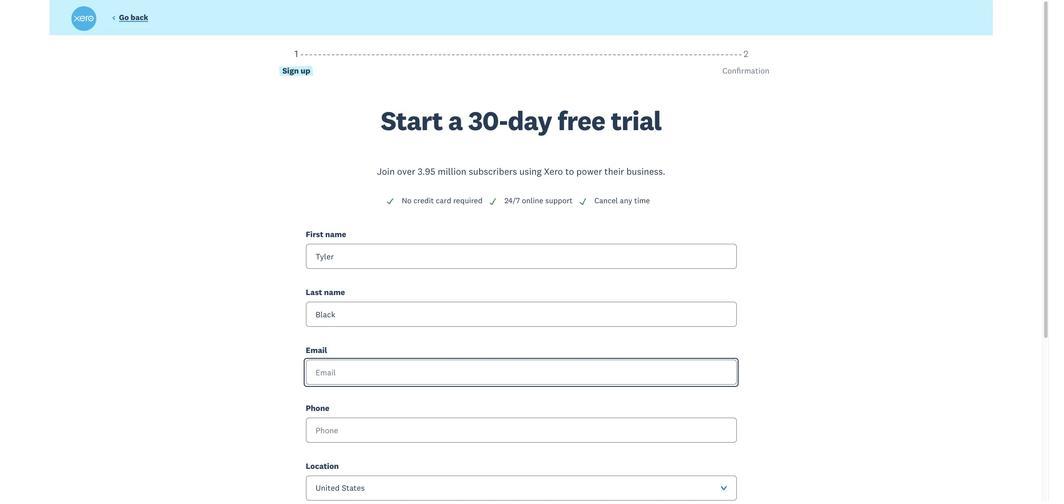 Task type: vqa. For each thing, say whether or not it's contained in the screenshot.
Other
no



Task type: locate. For each thing, give the bounding box(es) containing it.
1 included image from the left
[[489, 198, 497, 206]]

time
[[634, 196, 650, 206]]

first
[[306, 229, 323, 240]]

required
[[453, 196, 483, 206]]

back
[[131, 13, 148, 22]]

Last name text field
[[306, 302, 737, 327]]

included image for 24/7 online support
[[489, 198, 497, 206]]

included image
[[489, 198, 497, 206], [579, 198, 587, 206]]

united
[[316, 483, 340, 493]]

name
[[325, 229, 346, 240], [324, 287, 345, 298]]

start a 30-day free trial
[[381, 104, 662, 137]]

start
[[381, 104, 443, 137]]

name for first name
[[325, 229, 346, 240]]

name right last
[[324, 287, 345, 298]]

power
[[576, 165, 602, 178]]

0 vertical spatial name
[[325, 229, 346, 240]]

day
[[508, 104, 552, 137]]

2 included image from the left
[[579, 198, 587, 206]]

2
[[744, 48, 748, 60]]

Phone text field
[[306, 418, 737, 443]]

included image for cancel any time
[[579, 198, 587, 206]]

no credit card required
[[402, 196, 483, 206]]

included image left cancel
[[579, 198, 587, 206]]

card
[[436, 196, 451, 206]]

confirmation
[[722, 66, 770, 76]]

their
[[604, 165, 624, 178]]

included image
[[386, 198, 394, 206]]

1 vertical spatial name
[[324, 287, 345, 298]]

sign
[[282, 66, 299, 76]]

united states
[[316, 483, 365, 493]]

trial
[[611, 104, 662, 137]]

email
[[306, 345, 327, 356]]

up
[[301, 66, 310, 76]]

over
[[397, 165, 415, 178]]

name right first
[[325, 229, 346, 240]]

no
[[402, 196, 412, 206]]

3.95
[[418, 165, 435, 178]]

location
[[306, 461, 339, 472]]

1 horizontal spatial included image
[[579, 198, 587, 206]]

included image left 24/7
[[489, 198, 497, 206]]

0 horizontal spatial included image
[[489, 198, 497, 206]]

using
[[519, 165, 542, 178]]

steps group
[[72, 48, 971, 107]]

business.
[[626, 165, 666, 178]]

any
[[620, 196, 632, 206]]



Task type: describe. For each thing, give the bounding box(es) containing it.
phone
[[306, 403, 329, 414]]

1
[[295, 48, 298, 60]]

cancel any time
[[594, 196, 650, 206]]

24/7
[[504, 196, 520, 206]]

free
[[557, 104, 605, 137]]

last name
[[306, 287, 345, 298]]

go back button
[[112, 13, 148, 24]]

million
[[438, 165, 466, 178]]

xero
[[544, 165, 563, 178]]

credit
[[414, 196, 434, 206]]

24/7 online support
[[504, 196, 573, 206]]

go back
[[119, 13, 148, 22]]

online
[[522, 196, 543, 206]]

to
[[565, 165, 574, 178]]

first name
[[306, 229, 346, 240]]

name for last name
[[324, 287, 345, 298]]

join
[[377, 165, 395, 178]]

30-
[[468, 104, 508, 137]]

Email email field
[[306, 360, 737, 385]]

cancel
[[594, 196, 618, 206]]

sign up
[[282, 66, 310, 76]]

go
[[119, 13, 129, 22]]

xero homepage image
[[71, 6, 96, 31]]

last
[[306, 287, 322, 298]]

start a 30-day free trial region
[[72, 48, 971, 501]]

states
[[342, 483, 365, 493]]

a
[[448, 104, 463, 137]]

join over 3.95 million subscribers using xero to power their business.
[[377, 165, 666, 178]]

subscribers
[[469, 165, 517, 178]]

First name text field
[[306, 244, 737, 269]]

support
[[545, 196, 573, 206]]



